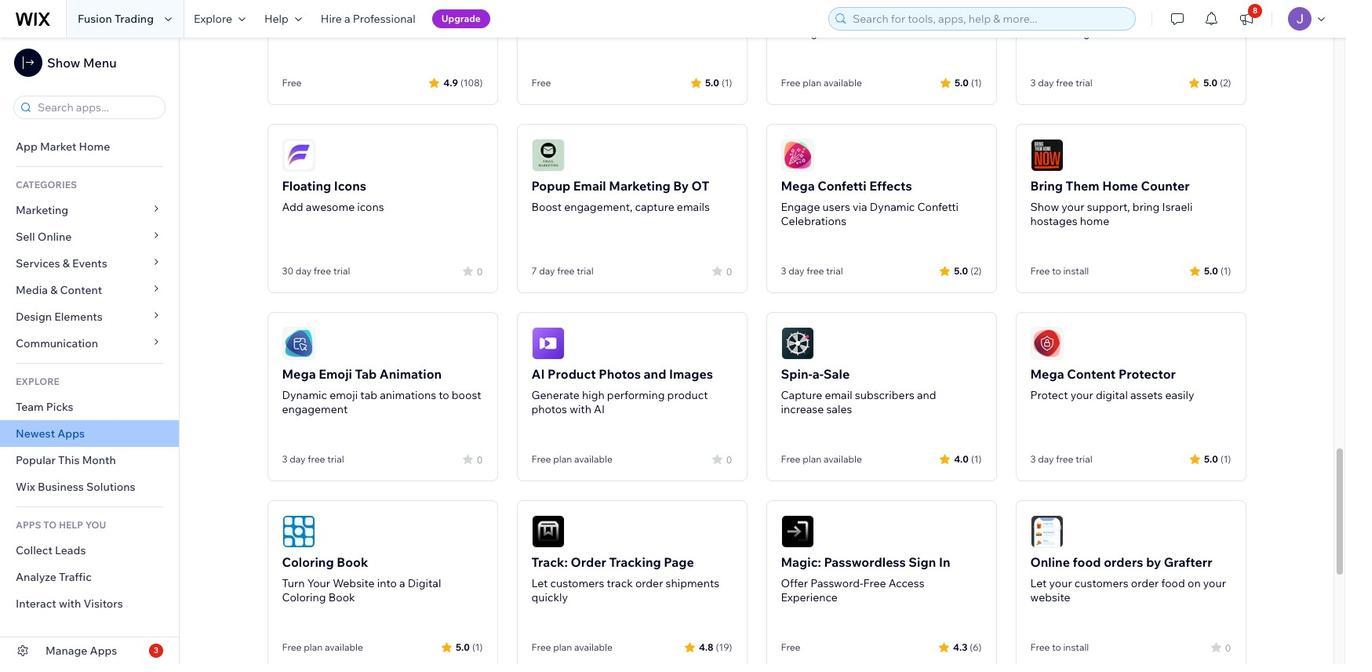 Task type: describe. For each thing, give the bounding box(es) containing it.
0 for online food orders by grafterr
[[1225, 642, 1231, 654]]

emails
[[677, 200, 710, 214]]

sell
[[16, 230, 35, 244]]

magic: passwordless sign in offer password-free access experience
[[781, 555, 950, 605]]

3 day free trial down cursor
[[1030, 77, 1093, 89]]

30 day free trial
[[282, 265, 350, 277]]

capture
[[781, 388, 822, 402]]

high
[[582, 388, 605, 402]]

mega for mega emoji tab animation
[[282, 366, 316, 382]]

analyze traffic
[[16, 570, 92, 584]]

mega for mega confetti effects
[[781, 178, 815, 194]]

your
[[307, 577, 330, 591]]

users
[[823, 200, 850, 214]]

home for market
[[79, 140, 110, 154]]

icons
[[334, 178, 366, 194]]

boost inside boost engagement with animated cursor magic
[[1030, 12, 1061, 26]]

wix business solutions
[[16, 480, 135, 494]]

4.9
[[443, 76, 458, 88]]

0 vertical spatial book
[[337, 555, 368, 570]]

4.8
[[699, 641, 714, 653]]

30
[[282, 265, 294, 277]]

services & events
[[16, 257, 107, 271]]

available for spin-a-sale
[[824, 453, 862, 465]]

mega content protector protect your digital assets easily
[[1030, 366, 1194, 402]]

turn inside coloring book turn your website into a digital coloring book
[[282, 577, 305, 591]]

sell online link
[[0, 224, 179, 250]]

2 coloring from the top
[[282, 591, 326, 605]]

engagement
[[1063, 12, 1129, 26]]

animation
[[380, 366, 442, 382]]

engage
[[781, 200, 820, 214]]

8 button
[[1229, 0, 1264, 38]]

product
[[667, 388, 708, 402]]

free for mega confetti effects
[[807, 265, 824, 277]]

on inside the online food orders by grafterr let your customers order food on your website
[[1188, 577, 1201, 591]]

design
[[16, 310, 52, 324]]

you
[[85, 519, 106, 531]]

to
[[43, 519, 57, 531]]

available for coloring book
[[325, 642, 363, 653]]

product
[[548, 366, 596, 382]]

let inside track: order tracking page let customers track order shipments quickly
[[531, 577, 548, 591]]

3 for mega emoji tab animation
[[282, 453, 287, 465]]

0 for popup email marketing by ot
[[726, 266, 732, 277]]

trading
[[114, 12, 154, 26]]

track: order tracking page logo image
[[531, 515, 564, 548]]

engagement,
[[564, 200, 633, 214]]

upgrade
[[441, 13, 481, 24]]

let inside the online food orders by grafterr let your customers order food on your website
[[1030, 577, 1047, 591]]

app market home link
[[0, 133, 179, 160]]

to inside mega emoji tab animation dynamic emoji tab animations to boost engagement
[[439, 388, 449, 402]]

page
[[664, 555, 694, 570]]

3 day free trial for mega confetti effects
[[781, 265, 843, 277]]

coloring book turn your website into a digital coloring book
[[282, 555, 441, 605]]

emoji
[[319, 366, 352, 382]]

trial for popup email marketing by ot
[[577, 265, 594, 277]]

boost engagement with animated cursor magic
[[1030, 12, 1206, 40]]

free down cursor
[[1056, 77, 1074, 89]]

plan for spin-a-sale
[[803, 453, 822, 465]]

show inside bring them home counter show your support, bring israeli hostages home
[[1030, 200, 1059, 214]]

digital
[[1096, 388, 1128, 402]]

magic: passwordless sign in logo image
[[781, 515, 814, 548]]

hire a professional
[[321, 12, 415, 26]]

5.0 (1) for bring them home counter
[[1204, 265, 1231, 277]]

in
[[939, 555, 950, 570]]

3 for mega confetti effects
[[781, 265, 786, 277]]

3 day free trial for mega content protector
[[1030, 453, 1093, 465]]

bring them home counter logo image
[[1030, 139, 1063, 172]]

0 vertical spatial (2)
[[1220, 76, 1231, 88]]

fusion trading
[[78, 12, 154, 26]]

spin-a-sale capture email subscribers and increase sales
[[781, 366, 936, 417]]

boost inside popup email marketing by ot boost engagement, capture emails
[[531, 200, 562, 214]]

by
[[1146, 555, 1161, 570]]

your inside mega content protector protect your digital assets easily
[[1071, 388, 1093, 402]]

website
[[1030, 591, 1070, 605]]

protect
[[1030, 388, 1068, 402]]

plan for ai product photos and images
[[553, 453, 572, 465]]

marketing inside 'link'
[[16, 203, 68, 217]]

free for mega emoji tab animation
[[308, 453, 325, 465]]

show menu
[[47, 55, 117, 71]]

on for easily display expedia reviews on your site
[[690, 12, 703, 26]]

to for online
[[1052, 642, 1061, 653]]

website
[[333, 577, 375, 591]]

site for easily display google reviews on your site
[[282, 26, 300, 40]]

newest
[[16, 427, 55, 441]]

ot
[[692, 178, 709, 194]]

1 coloring from the top
[[282, 555, 334, 570]]

(108)
[[460, 76, 483, 88]]

Search for tools, apps, help & more... field
[[848, 8, 1130, 30]]

free for floating icons
[[314, 265, 331, 277]]

into inside turn your cursor into an interactive flashlight
[[867, 12, 886, 26]]

expedia
[[602, 12, 643, 26]]

tab
[[360, 388, 377, 402]]

sidebar element
[[0, 38, 180, 664]]

free plan available for spin-a-sale
[[781, 453, 862, 465]]

bring
[[1030, 178, 1063, 194]]

apps
[[16, 519, 41, 531]]

available for track: order tracking page
[[574, 642, 613, 653]]

via
[[853, 200, 867, 214]]

mega emoji tab animation logo image
[[282, 327, 315, 360]]

categories
[[16, 179, 77, 191]]

floating icons add awesome icons
[[282, 178, 384, 214]]

magic
[[1067, 26, 1099, 40]]

apps to help you
[[16, 519, 106, 531]]

content inside sidebar "element"
[[60, 283, 102, 297]]

add
[[282, 200, 303, 214]]

0 horizontal spatial 5.0 (2)
[[954, 265, 982, 277]]

1 vertical spatial book
[[329, 591, 355, 605]]

(1) for coloring book
[[472, 641, 483, 653]]

services & events link
[[0, 250, 179, 277]]

trial for floating icons
[[333, 265, 350, 277]]

day for mega content protector
[[1038, 453, 1054, 465]]

newest apps
[[16, 427, 85, 441]]

display for expedia
[[563, 12, 600, 26]]

free to install for online
[[1030, 642, 1089, 653]]

install for food
[[1063, 642, 1089, 653]]

newest apps link
[[0, 420, 179, 447]]

plan down flashlight
[[803, 77, 822, 89]]

0 vertical spatial confetti
[[818, 178, 867, 194]]

online inside sidebar "element"
[[37, 230, 72, 244]]

mega confetti effects logo image
[[781, 139, 814, 172]]

easily for easily display google reviews on your site
[[282, 12, 311, 26]]

and inside spin-a-sale capture email subscribers and increase sales
[[917, 388, 936, 402]]

photos
[[599, 366, 641, 382]]

free for popup email marketing by ot
[[557, 265, 575, 277]]

Search apps... field
[[33, 96, 160, 118]]

day for mega emoji tab animation
[[290, 453, 306, 465]]

day for popup email marketing by ot
[[539, 265, 555, 277]]

protector
[[1119, 366, 1176, 382]]

online inside the online food orders by grafterr let your customers order food on your website
[[1030, 555, 1070, 570]]

into inside coloring book turn your website into a digital coloring book
[[377, 577, 397, 591]]

magic:
[[781, 555, 821, 570]]

collect leads
[[16, 544, 86, 558]]

sign
[[909, 555, 936, 570]]

explore
[[194, 12, 232, 26]]

available for ai product photos and images
[[574, 453, 613, 465]]

menu
[[83, 55, 117, 71]]

bring
[[1133, 200, 1160, 214]]

1 vertical spatial (2)
[[971, 265, 982, 277]]

counter
[[1141, 178, 1190, 194]]

communication
[[16, 337, 101, 351]]

& for events
[[63, 257, 70, 271]]

access
[[889, 577, 925, 591]]

reviews for expedia
[[645, 12, 687, 26]]

cursor
[[1030, 26, 1065, 40]]

upgrade button
[[432, 9, 490, 28]]

trial for mega confetti effects
[[826, 265, 843, 277]]

and inside ai product photos and images generate high performing product photos with ai
[[644, 366, 666, 382]]

track: order tracking page let customers track order shipments quickly
[[531, 555, 719, 605]]

customers inside the online food orders by grafterr let your customers order food on your website
[[1075, 577, 1129, 591]]

popular this month
[[16, 453, 116, 468]]

home
[[1080, 214, 1109, 228]]

help
[[59, 519, 83, 531]]

free inside magic: passwordless sign in offer password-free access experience
[[863, 577, 886, 591]]

hire
[[321, 12, 342, 26]]

day for floating icons
[[296, 265, 312, 277]]

popup email marketing by ot logo image
[[531, 139, 564, 172]]

5.0 (1) for coloring book
[[456, 641, 483, 653]]



Task type: locate. For each thing, give the bounding box(es) containing it.
1 vertical spatial free to install
[[1030, 642, 1089, 653]]

coloring up your
[[282, 555, 334, 570]]

solutions
[[86, 480, 135, 494]]

celebrations
[[781, 214, 847, 228]]

interactive
[[904, 12, 958, 26]]

apps right manage
[[90, 644, 117, 658]]

0 horizontal spatial apps
[[57, 427, 85, 441]]

services
[[16, 257, 60, 271]]

engagement
[[282, 402, 348, 417]]

marketing inside popup email marketing by ot boost engagement, capture emails
[[609, 178, 671, 194]]

day for mega confetti effects
[[789, 265, 804, 277]]

display left the google
[[314, 12, 350, 26]]

available down website
[[325, 642, 363, 653]]

site for easily display expedia reviews on your site
[[531, 26, 550, 40]]

0 vertical spatial boost
[[1030, 12, 1061, 26]]

apps inside newest apps link
[[57, 427, 85, 441]]

display inside "easily display expedia reviews on your site"
[[563, 12, 600, 26]]

show
[[47, 55, 80, 71], [1030, 200, 1059, 214]]

with right photos
[[570, 402, 591, 417]]

dynamic down effects
[[870, 200, 915, 214]]

password-
[[811, 577, 863, 591]]

free plan available down photos
[[531, 453, 613, 465]]

floating icons logo image
[[282, 139, 315, 172]]

leads
[[55, 544, 86, 558]]

book
[[337, 555, 368, 570], [329, 591, 355, 605]]

& left events in the left of the page
[[63, 257, 70, 271]]

1 let from the left
[[531, 577, 548, 591]]

on right expedia
[[690, 12, 703, 26]]

mega emoji tab animation dynamic emoji tab animations to boost engagement
[[282, 366, 481, 417]]

0 vertical spatial to
[[1052, 265, 1061, 277]]

2 install from the top
[[1063, 642, 1089, 653]]

0 vertical spatial food
[[1073, 555, 1101, 570]]

your
[[453, 12, 476, 26], [705, 12, 728, 26], [806, 12, 829, 26], [1062, 200, 1085, 214], [1071, 388, 1093, 402], [1049, 577, 1072, 591], [1203, 577, 1226, 591]]

free plan available down your
[[282, 642, 363, 653]]

into right website
[[377, 577, 397, 591]]

mega down mega emoji tab animation logo
[[282, 366, 316, 382]]

mega for mega content protector
[[1030, 366, 1064, 382]]

easily for easily display expedia reviews on your site
[[531, 12, 561, 26]]

order down by
[[1131, 577, 1159, 591]]

trial for mega content protector
[[1076, 453, 1093, 465]]

1 vertical spatial to
[[439, 388, 449, 402]]

2 horizontal spatial mega
[[1030, 366, 1064, 382]]

apps for newest apps
[[57, 427, 85, 441]]

trial for mega emoji tab animation
[[327, 453, 344, 465]]

show left menu
[[47, 55, 80, 71]]

3 day free trial down protect
[[1030, 453, 1093, 465]]

0 vertical spatial ai
[[531, 366, 545, 382]]

mega up engage
[[781, 178, 815, 194]]

0 vertical spatial apps
[[57, 427, 85, 441]]

ai left performing
[[594, 402, 605, 417]]

1 horizontal spatial home
[[1102, 178, 1138, 194]]

to for bring
[[1052, 265, 1061, 277]]

7 day free trial
[[531, 265, 594, 277]]

1 vertical spatial &
[[50, 283, 58, 297]]

0 for floating icons
[[477, 266, 483, 277]]

with inside ai product photos and images generate high performing product photos with ai
[[570, 402, 591, 417]]

to down hostages
[[1052, 265, 1061, 277]]

display for google
[[314, 12, 350, 26]]

confetti up "users"
[[818, 178, 867, 194]]

1 horizontal spatial order
[[1131, 577, 1159, 591]]

0 horizontal spatial ai
[[531, 366, 545, 382]]

3 right manage apps
[[154, 646, 158, 656]]

easily left expedia
[[531, 12, 561, 26]]

1 vertical spatial a
[[399, 577, 405, 591]]

1 horizontal spatial content
[[1067, 366, 1116, 382]]

plan for coloring book
[[304, 642, 323, 653]]

0 vertical spatial marketing
[[609, 178, 671, 194]]

easily inside "easily display expedia reviews on your site"
[[531, 12, 561, 26]]

1 horizontal spatial reviews
[[645, 12, 687, 26]]

popular this month link
[[0, 447, 179, 474]]

0 horizontal spatial let
[[531, 577, 548, 591]]

(1) for mega content protector
[[1221, 453, 1231, 465]]

1 vertical spatial marketing
[[16, 203, 68, 217]]

1 horizontal spatial show
[[1030, 200, 1059, 214]]

2 vertical spatial to
[[1052, 642, 1061, 653]]

1 vertical spatial content
[[1067, 366, 1116, 382]]

0 horizontal spatial mega
[[282, 366, 316, 382]]

reviews right expedia
[[645, 12, 687, 26]]

them
[[1066, 178, 1100, 194]]

dynamic inside mega confetti effects engage users via dynamic confetti celebrations
[[870, 200, 915, 214]]

0 horizontal spatial customers
[[550, 577, 604, 591]]

food down grafterr
[[1161, 577, 1185, 591]]

0 horizontal spatial order
[[635, 577, 663, 591]]

1 vertical spatial and
[[917, 388, 936, 402]]

into
[[867, 12, 886, 26], [377, 577, 397, 591]]

on down grafterr
[[1188, 577, 1201, 591]]

a right hire
[[344, 12, 350, 26]]

& right media
[[50, 283, 58, 297]]

with inside sidebar "element"
[[59, 597, 81, 611]]

subscribers
[[855, 388, 915, 402]]

0 horizontal spatial and
[[644, 366, 666, 382]]

1 horizontal spatial easily
[[531, 12, 561, 26]]

1 horizontal spatial on
[[690, 12, 703, 26]]

(1) for bring them home counter
[[1221, 265, 1231, 277]]

visitors
[[83, 597, 123, 611]]

plan down photos
[[553, 453, 572, 465]]

display left expedia
[[563, 12, 600, 26]]

3 inside sidebar "element"
[[154, 646, 158, 656]]

day down engagement
[[290, 453, 306, 465]]

free right 7
[[557, 265, 575, 277]]

mega inside mega emoji tab animation dynamic emoji tab animations to boost engagement
[[282, 366, 316, 382]]

turn left cursor
[[781, 12, 804, 26]]

coloring book logo image
[[282, 515, 315, 548]]

on for easily display google reviews on your site
[[437, 12, 450, 26]]

to left boost
[[439, 388, 449, 402]]

1 horizontal spatial let
[[1030, 577, 1047, 591]]

online food orders by grafterr let your customers order food on your website
[[1030, 555, 1226, 605]]

free plan available down flashlight
[[781, 77, 862, 89]]

display
[[314, 12, 350, 26], [563, 12, 600, 26]]

3 day free trial for mega emoji tab animation
[[282, 453, 344, 465]]

interact with visitors link
[[0, 591, 179, 617]]

home for them
[[1102, 178, 1138, 194]]

(2)
[[1220, 76, 1231, 88], [971, 265, 982, 277]]

site
[[282, 26, 300, 40], [531, 26, 550, 40]]

0 vertical spatial show
[[47, 55, 80, 71]]

free to install for bring
[[1030, 265, 1089, 277]]

let down track:
[[531, 577, 548, 591]]

0 horizontal spatial confetti
[[818, 178, 867, 194]]

let down the online food orders by grafterr logo
[[1030, 577, 1047, 591]]

3 day free trial down celebrations
[[781, 265, 843, 277]]

on inside "easily display expedia reviews on your site"
[[690, 12, 703, 26]]

your inside bring them home counter show your support, bring israeli hostages home
[[1062, 200, 1085, 214]]

cursor
[[832, 12, 864, 26]]

1 vertical spatial confetti
[[917, 200, 959, 214]]

explore
[[16, 376, 60, 388]]

1 display from the left
[[314, 12, 350, 26]]

available down track
[[574, 642, 613, 653]]

app
[[16, 140, 38, 154]]

0 vertical spatial content
[[60, 283, 102, 297]]

home inside sidebar "element"
[[79, 140, 110, 154]]

1 horizontal spatial (2)
[[1220, 76, 1231, 88]]

3 right 4.0 (1) at the bottom of the page
[[1030, 453, 1036, 465]]

1 horizontal spatial marketing
[[609, 178, 671, 194]]

customers down orders
[[1075, 577, 1129, 591]]

reviews for google
[[393, 12, 435, 26]]

free
[[1056, 77, 1074, 89], [314, 265, 331, 277], [557, 265, 575, 277], [807, 265, 824, 277], [308, 453, 325, 465], [1056, 453, 1074, 465]]

1 horizontal spatial mega
[[781, 178, 815, 194]]

free plan available down sales
[[781, 453, 862, 465]]

4.8 (19)
[[699, 641, 732, 653]]

assets
[[1130, 388, 1163, 402]]

turn inside turn your cursor into an interactive flashlight
[[781, 12, 804, 26]]

1 horizontal spatial site
[[531, 26, 550, 40]]

1 horizontal spatial into
[[867, 12, 886, 26]]

spin-
[[781, 366, 812, 382]]

0 vertical spatial and
[[644, 366, 666, 382]]

0 horizontal spatial a
[[344, 12, 350, 26]]

and up performing
[[644, 366, 666, 382]]

2 customers from the left
[[1075, 577, 1129, 591]]

order inside the online food orders by grafterr let your customers order food on your website
[[1131, 577, 1159, 591]]

turn left your
[[282, 577, 305, 591]]

your inside turn your cursor into an interactive flashlight
[[806, 12, 829, 26]]

dynamic inside mega emoji tab animation dynamic emoji tab animations to boost engagement
[[282, 388, 327, 402]]

install down website
[[1063, 642, 1089, 653]]

customers down 'order'
[[550, 577, 604, 591]]

reviews inside easily display google reviews on your site
[[393, 12, 435, 26]]

0 vertical spatial dynamic
[[870, 200, 915, 214]]

2 horizontal spatial on
[[1188, 577, 1201, 591]]

4.9 (108)
[[443, 76, 483, 88]]

site inside "easily display expedia reviews on your site"
[[531, 26, 550, 40]]

boost
[[1030, 12, 1061, 26], [531, 200, 562, 214]]

1 vertical spatial coloring
[[282, 591, 326, 605]]

1 horizontal spatial a
[[399, 577, 405, 591]]

and right subscribers
[[917, 388, 936, 402]]

1 free to install from the top
[[1030, 265, 1089, 277]]

plan down your
[[304, 642, 323, 653]]

free down engagement
[[308, 453, 325, 465]]

free plan available for track: order tracking page
[[531, 642, 613, 653]]

0 horizontal spatial marketing
[[16, 203, 68, 217]]

free down protect
[[1056, 453, 1074, 465]]

hire a professional link
[[311, 0, 425, 38]]

food left orders
[[1073, 555, 1101, 570]]

apps up this at the bottom of page
[[57, 427, 85, 441]]

ai product photos and images logo image
[[531, 327, 564, 360]]

1 vertical spatial boost
[[531, 200, 562, 214]]

1 horizontal spatial confetti
[[917, 200, 959, 214]]

0 horizontal spatial on
[[437, 12, 450, 26]]

1 vertical spatial dynamic
[[282, 388, 327, 402]]

marketing link
[[0, 197, 179, 224]]

1 horizontal spatial 5.0 (2)
[[1204, 76, 1231, 88]]

0 horizontal spatial home
[[79, 140, 110, 154]]

confetti
[[818, 178, 867, 194], [917, 200, 959, 214]]

email
[[825, 388, 852, 402]]

1 horizontal spatial apps
[[90, 644, 117, 658]]

free plan available
[[781, 77, 862, 89], [531, 453, 613, 465], [781, 453, 862, 465], [282, 642, 363, 653], [531, 642, 613, 653]]

1 horizontal spatial and
[[917, 388, 936, 402]]

0 horizontal spatial dynamic
[[282, 388, 327, 402]]

support,
[[1087, 200, 1130, 214]]

0 vertical spatial turn
[[781, 12, 804, 26]]

0 vertical spatial 5.0 (2)
[[1204, 76, 1231, 88]]

customers inside track: order tracking page let customers track order shipments quickly
[[550, 577, 604, 591]]

boost down 'popup'
[[531, 200, 562, 214]]

day down celebrations
[[789, 265, 804, 277]]

0 vertical spatial install
[[1063, 265, 1089, 277]]

confetti right via
[[917, 200, 959, 214]]

a inside coloring book turn your website into a digital coloring book
[[399, 577, 405, 591]]

sale
[[824, 366, 850, 382]]

0 horizontal spatial online
[[37, 230, 72, 244]]

available down flashlight
[[824, 77, 862, 89]]

1 horizontal spatial dynamic
[[870, 200, 915, 214]]

show inside button
[[47, 55, 80, 71]]

0 horizontal spatial turn
[[282, 577, 305, 591]]

free plan available down quickly
[[531, 642, 613, 653]]

display inside easily display google reviews on your site
[[314, 12, 350, 26]]

day right 7
[[539, 265, 555, 277]]

boost left magic
[[1030, 12, 1061, 26]]

0 horizontal spatial show
[[47, 55, 80, 71]]

1 horizontal spatial food
[[1161, 577, 1185, 591]]

mega inside mega content protector protect your digital assets easily
[[1030, 366, 1064, 382]]

3
[[1030, 77, 1036, 89], [781, 265, 786, 277], [282, 453, 287, 465], [1030, 453, 1036, 465], [154, 646, 158, 656]]

0 vertical spatial online
[[37, 230, 72, 244]]

0 vertical spatial a
[[344, 12, 350, 26]]

online food orders by grafterr logo image
[[1030, 515, 1063, 548]]

order
[[635, 577, 663, 591], [1131, 577, 1159, 591]]

1 vertical spatial home
[[1102, 178, 1138, 194]]

(6)
[[970, 641, 982, 653]]

0 horizontal spatial into
[[377, 577, 397, 591]]

help button
[[255, 0, 311, 38]]

email
[[573, 178, 606, 194]]

experience
[[781, 591, 838, 605]]

food
[[1073, 555, 1101, 570], [1161, 577, 1185, 591]]

1 customers from the left
[[550, 577, 604, 591]]

animations
[[380, 388, 436, 402]]

fusion
[[78, 12, 112, 26]]

free to install down website
[[1030, 642, 1089, 653]]

order down tracking at the left bottom
[[635, 577, 663, 591]]

1 vertical spatial show
[[1030, 200, 1059, 214]]

0 for ai product photos and images
[[726, 454, 732, 466]]

1 horizontal spatial customers
[[1075, 577, 1129, 591]]

0 vertical spatial free to install
[[1030, 265, 1089, 277]]

install down "home"
[[1063, 265, 1089, 277]]

home right "market"
[[79, 140, 110, 154]]

available down sales
[[824, 453, 862, 465]]

3 day free trial down engagement
[[282, 453, 344, 465]]

online down the online food orders by grafterr logo
[[1030, 555, 1070, 570]]

reviews right the google
[[393, 12, 435, 26]]

day right the 30 at left top
[[296, 265, 312, 277]]

spin-a-sale logo image
[[781, 327, 814, 360]]

your inside easily display google reviews on your site
[[453, 12, 476, 26]]

2 reviews from the left
[[645, 12, 687, 26]]

3 down engagement
[[282, 453, 287, 465]]

content inside mega content protector protect your digital assets easily
[[1067, 366, 1116, 382]]

design elements
[[16, 310, 103, 324]]

0 horizontal spatial &
[[50, 283, 58, 297]]

1 horizontal spatial boost
[[1030, 12, 1061, 26]]

1 vertical spatial install
[[1063, 642, 1089, 653]]

(1)
[[722, 76, 732, 88], [971, 76, 982, 88], [1221, 265, 1231, 277], [971, 453, 982, 465], [1221, 453, 1231, 465], [472, 641, 483, 653]]

1 site from the left
[[282, 26, 300, 40]]

3 down celebrations
[[781, 265, 786, 277]]

home up support, at the top
[[1102, 178, 1138, 194]]

easily left hire
[[282, 12, 311, 26]]

0 horizontal spatial food
[[1073, 555, 1101, 570]]

2 order from the left
[[1131, 577, 1159, 591]]

home inside bring them home counter show your support, bring israeli hostages home
[[1102, 178, 1138, 194]]

free to install down hostages
[[1030, 265, 1089, 277]]

google
[[353, 12, 390, 26]]

1 vertical spatial apps
[[90, 644, 117, 658]]

let
[[531, 577, 548, 591], [1030, 577, 1047, 591]]

free right the 30 at left top
[[314, 265, 331, 277]]

photos
[[531, 402, 567, 417]]

a left digital
[[399, 577, 405, 591]]

2 site from the left
[[531, 26, 550, 40]]

2 vertical spatial with
[[59, 597, 81, 611]]

manage apps
[[45, 644, 117, 658]]

day
[[1038, 77, 1054, 89], [296, 265, 312, 277], [539, 265, 555, 277], [789, 265, 804, 277], [290, 453, 306, 465], [1038, 453, 1054, 465]]

1 horizontal spatial &
[[63, 257, 70, 271]]

1 order from the left
[[635, 577, 663, 591]]

free plan available for ai product photos and images
[[531, 453, 613, 465]]

events
[[72, 257, 107, 271]]

0 horizontal spatial site
[[282, 26, 300, 40]]

day down protect
[[1038, 453, 1054, 465]]

day down cursor
[[1038, 77, 1054, 89]]

ai
[[531, 366, 545, 382], [594, 402, 605, 417]]

media & content
[[16, 283, 102, 297]]

mega content protector logo image
[[1030, 327, 1063, 360]]

free down celebrations
[[807, 265, 824, 277]]

1 horizontal spatial ai
[[594, 402, 605, 417]]

apps for manage apps
[[90, 644, 117, 658]]

&
[[63, 257, 70, 271], [50, 283, 58, 297]]

1 vertical spatial turn
[[282, 577, 305, 591]]

0 horizontal spatial with
[[59, 597, 81, 611]]

1 reviews from the left
[[393, 12, 435, 26]]

plan down increase
[[803, 453, 822, 465]]

3 for mega content protector
[[1030, 453, 1036, 465]]

1 easily from the left
[[282, 12, 311, 26]]

content up digital
[[1067, 366, 1116, 382]]

easily display expedia reviews on your site
[[531, 12, 728, 40]]

media
[[16, 283, 48, 297]]

1 vertical spatial with
[[570, 402, 591, 417]]

help
[[264, 12, 289, 26]]

0 vertical spatial &
[[63, 257, 70, 271]]

marketing down categories
[[16, 203, 68, 217]]

reviews inside "easily display expedia reviews on your site"
[[645, 12, 687, 26]]

0 vertical spatial into
[[867, 12, 886, 26]]

1 vertical spatial into
[[377, 577, 397, 591]]

into left an
[[867, 12, 886, 26]]

2 display from the left
[[563, 12, 600, 26]]

(1) for spin-a-sale
[[971, 453, 982, 465]]

2 easily from the left
[[531, 12, 561, 26]]

this
[[58, 453, 80, 468]]

0 horizontal spatial boost
[[531, 200, 562, 214]]

install for them
[[1063, 265, 1089, 277]]

0 vertical spatial home
[[79, 140, 110, 154]]

plan for track: order tracking page
[[553, 642, 572, 653]]

0 for mega emoji tab animation
[[477, 454, 483, 466]]

available
[[824, 77, 862, 89], [574, 453, 613, 465], [824, 453, 862, 465], [325, 642, 363, 653], [574, 642, 613, 653]]

1 vertical spatial food
[[1161, 577, 1185, 591]]

images
[[669, 366, 713, 382]]

0 horizontal spatial easily
[[282, 12, 311, 26]]

& for content
[[50, 283, 58, 297]]

available down high
[[574, 453, 613, 465]]

wix
[[16, 480, 35, 494]]

free plan available for coloring book
[[282, 642, 363, 653]]

2 horizontal spatial with
[[1132, 12, 1153, 26]]

marketing up "capture"
[[609, 178, 671, 194]]

elements
[[54, 310, 103, 324]]

online up services & events
[[37, 230, 72, 244]]

2 free to install from the top
[[1030, 642, 1089, 653]]

1 install from the top
[[1063, 265, 1089, 277]]

2 let from the left
[[1030, 577, 1047, 591]]

turn your cursor into an interactive flashlight
[[781, 12, 958, 40]]

coloring left website
[[282, 591, 326, 605]]

site inside easily display google reviews on your site
[[282, 26, 300, 40]]

app market home
[[16, 140, 110, 154]]

on inside easily display google reviews on your site
[[437, 12, 450, 26]]

0 horizontal spatial reviews
[[393, 12, 435, 26]]

to down website
[[1052, 642, 1061, 653]]

with down traffic
[[59, 597, 81, 611]]

with inside boost engagement with animated cursor magic
[[1132, 12, 1153, 26]]

marketing
[[609, 178, 671, 194], [16, 203, 68, 217]]

on right "professional"
[[437, 12, 450, 26]]

content up elements
[[60, 283, 102, 297]]

traffic
[[59, 570, 92, 584]]

3 down cursor
[[1030, 77, 1036, 89]]

mega inside mega confetti effects engage users via dynamic confetti celebrations
[[781, 178, 815, 194]]

0 horizontal spatial display
[[314, 12, 350, 26]]

your inside "easily display expedia reviews on your site"
[[705, 12, 728, 26]]

turn
[[781, 12, 804, 26], [282, 577, 305, 591]]

interact with visitors
[[16, 597, 123, 611]]

1 horizontal spatial turn
[[781, 12, 804, 26]]

5.0 (1) for mega content protector
[[1204, 453, 1231, 465]]

order inside track: order tracking page let customers track order shipments quickly
[[635, 577, 663, 591]]

1 horizontal spatial with
[[570, 402, 591, 417]]

generate
[[531, 388, 580, 402]]

free for mega content protector
[[1056, 453, 1074, 465]]

team picks link
[[0, 394, 179, 420]]

1 vertical spatial ai
[[594, 402, 605, 417]]

shipments
[[666, 577, 719, 591]]

mega up protect
[[1030, 366, 1064, 382]]

ai up generate at left
[[531, 366, 545, 382]]

easily inside easily display google reviews on your site
[[282, 12, 311, 26]]

popular
[[16, 453, 56, 468]]

dynamic down emoji
[[282, 388, 327, 402]]

with left animated in the top of the page
[[1132, 12, 1153, 26]]

plan down quickly
[[553, 642, 572, 653]]

1 horizontal spatial online
[[1030, 555, 1070, 570]]

0 vertical spatial with
[[1132, 12, 1153, 26]]

communication link
[[0, 330, 179, 357]]

show down bring
[[1030, 200, 1059, 214]]



Task type: vqa. For each thing, say whether or not it's contained in the screenshot.
Notes
no



